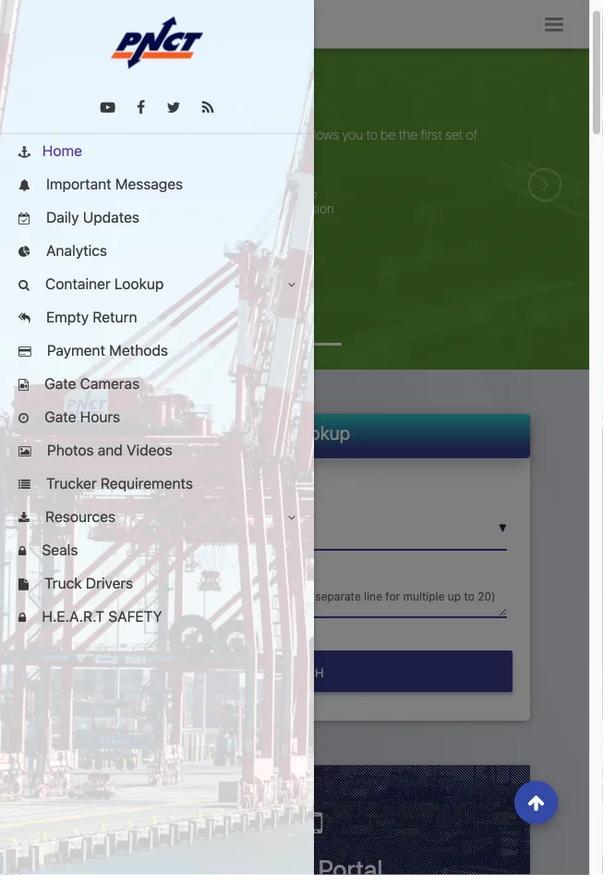 Task type: locate. For each thing, give the bounding box(es) containing it.
and
[[98, 442, 123, 459]]

1 gate from the top
[[45, 375, 76, 393]]

drivers
[[86, 575, 133, 592]]

(each
[[267, 590, 296, 603]]

separate
[[316, 590, 361, 603]]

angle down image down extension
[[288, 279, 296, 291]]

2 lock image from the top
[[18, 613, 26, 624]]

reefer
[[189, 186, 227, 201]]

home link
[[0, 134, 314, 167]]

gate up photos
[[45, 408, 76, 426]]

1 vertical spatial to
[[465, 590, 475, 603]]

important
[[46, 175, 112, 193]]

delivery/pickup
[[230, 186, 318, 201]]

to
[[367, 127, 378, 142], [465, 590, 475, 603]]

you
[[343, 127, 364, 142]]

service
[[208, 48, 296, 75]]

gate for gate hours
[[45, 408, 76, 426]]

line
[[364, 590, 383, 603]]

pnct
[[88, 48, 146, 75], [125, 127, 158, 142], [125, 186, 158, 201], [125, 201, 158, 216]]

analytics link
[[0, 234, 314, 267]]

photos and videos link
[[0, 434, 314, 467]]

angle down image for resources
[[288, 512, 296, 524]]

gate cameras
[[41, 375, 140, 393]]

truck drivers
[[41, 575, 133, 592]]

h.e.a.r.t
[[42, 608, 105, 626]]

each
[[257, 156, 286, 172]]

photos
[[47, 442, 94, 459]]

slots
[[174, 156, 201, 172]]

available
[[204, 156, 254, 172]]

2 angle down image from the top
[[288, 512, 296, 524]]

50
[[156, 156, 171, 172]]

daily updates
[[42, 209, 140, 226]]

1 horizontal spatial to
[[465, 590, 475, 603]]

angle down image up (each
[[288, 512, 296, 524]]

1 vertical spatial gate
[[45, 408, 76, 426]]

late
[[161, 186, 186, 201]]

lookup
[[115, 275, 164, 293], [291, 422, 351, 444]]

0 vertical spatial to
[[367, 127, 378, 142]]

cutoff
[[240, 201, 276, 216]]

1 lock image from the top
[[18, 546, 26, 558]]

1 vertical spatial lock image
[[18, 613, 26, 624]]

important messages
[[42, 175, 183, 193]]

0 vertical spatial gate
[[45, 375, 76, 393]]

1 vertical spatial lookup
[[291, 422, 351, 444]]

1 horizontal spatial lookup
[[291, 422, 351, 444]]

gate down payment
[[45, 375, 76, 393]]

angle down image inside resources link
[[288, 512, 296, 524]]

0 horizontal spatial lookup
[[115, 275, 164, 293]]

lock image for h.e.a.r.t safety
[[18, 613, 26, 624]]

to left be
[[367, 127, 378, 142]]

lock image up file image
[[18, 546, 26, 558]]

flex
[[151, 48, 203, 75]]

2 gate from the top
[[45, 408, 76, 426]]

lock image inside seals link
[[18, 546, 26, 558]]

pnct flex service
[[88, 48, 296, 75]]

resources
[[42, 508, 116, 526]]

gate
[[45, 375, 76, 393], [45, 408, 76, 426]]

rss image
[[202, 100, 214, 115]]

requirements
[[101, 475, 193, 492]]

0 vertical spatial angle down image
[[288, 279, 296, 291]]

lock image
[[18, 546, 26, 558], [18, 613, 26, 624]]

enter numbers here (each on separate line for multiple up to 20)
[[127, 587, 496, 604]]

on
[[300, 590, 313, 603]]

seals link
[[0, 534, 314, 567]]

1 vertical spatial angle down image
[[288, 512, 296, 524]]

download image
[[18, 513, 29, 525]]

payment methods link
[[0, 334, 314, 367]]

lock image for seals
[[18, 546, 26, 558]]

daily
[[46, 209, 79, 226]]

truck drivers link
[[0, 567, 314, 600]]

file image
[[18, 579, 29, 591]]

youtube play image
[[100, 100, 115, 115]]

current
[[101, 112, 144, 127]]

lookup down "analytics" link
[[115, 275, 164, 293]]

container
[[45, 275, 111, 293]]

1 angle down image from the top
[[288, 279, 296, 291]]

0 horizontal spatial to
[[367, 127, 378, 142]]

resources link
[[0, 500, 314, 534]]

lookup right the quick
[[291, 422, 351, 444]]

angle down image
[[288, 279, 296, 291], [288, 512, 296, 524]]

numbers
[[166, 587, 227, 604]]

angle down image inside container lookup link
[[288, 279, 296, 291]]

gate inside gate hours link
[[45, 408, 76, 426]]

None text field
[[127, 573, 508, 618]]

up
[[448, 590, 462, 603]]

lock image inside h.e.a.r.t safety link
[[18, 613, 26, 624]]

0 vertical spatial lookup
[[115, 275, 164, 293]]

h.e.a.r.t safety
[[38, 608, 162, 626]]

truck
[[45, 575, 82, 592]]

gate inside gate cameras link
[[45, 375, 76, 393]]

0 vertical spatial lock image
[[18, 546, 26, 558]]

to inside the "current offerings: pnct priority early bird service allows you to be the first set of trucks serviced (only 50 slots available each day)"
[[367, 127, 378, 142]]

to right "up"
[[465, 590, 475, 603]]

lock image down file image
[[18, 613, 26, 624]]

None text field
[[127, 505, 508, 550]]

of
[[467, 127, 478, 142]]

safety
[[108, 608, 162, 626]]



Task type: describe. For each thing, give the bounding box(es) containing it.
angle down image for container lookup
[[288, 279, 296, 291]]

angle right image
[[88, 173, 93, 186]]

hours
[[80, 408, 120, 426]]

bird
[[234, 127, 257, 142]]

container lookup link
[[0, 267, 314, 301]]

calendar check o image
[[18, 213, 30, 225]]

gate cameras link
[[0, 367, 314, 400]]

quick lookup
[[239, 422, 351, 444]]

bell image
[[18, 180, 30, 192]]

enter
[[127, 587, 162, 604]]

home
[[42, 142, 82, 160]]

gate hours link
[[0, 400, 314, 434]]

allows
[[304, 127, 340, 142]]

h.e.a.r.t safety link
[[0, 600, 314, 633]]

here
[[231, 587, 263, 604]]

payment methods
[[43, 342, 168, 359]]

trucker requirements link
[[0, 467, 314, 500]]

photo image
[[18, 446, 31, 458]]

coming soon: pnct late reefer delivery/pickup pnct double move cutoff extension
[[101, 171, 335, 216]]

trucker
[[46, 475, 97, 492]]

search image
[[18, 280, 29, 292]]

empty
[[46, 308, 89, 326]]

multiple
[[404, 590, 445, 603]]

analytics
[[42, 242, 107, 259]]

first
[[421, 127, 443, 142]]

coming
[[101, 171, 145, 187]]

early
[[204, 127, 231, 142]]

list image
[[18, 479, 30, 491]]

to inside enter numbers here (each on separate line for multiple up to 20)
[[465, 590, 475, 603]]

service
[[260, 127, 301, 142]]

quick
[[239, 422, 286, 444]]

set
[[446, 127, 464, 142]]

offerings:
[[147, 112, 204, 127]]

for
[[386, 590, 401, 603]]

trucks
[[125, 142, 161, 157]]

pnct inside the "current offerings: pnct priority early bird service allows you to be the first set of trucks serviced (only 50 slots available each day)"
[[125, 127, 158, 142]]

return
[[93, 308, 137, 326]]

flexible service image
[[0, 0, 604, 474]]

current offerings: pnct priority early bird service allows you to be the first set of trucks serviced (only 50 slots available each day)
[[101, 112, 478, 172]]

priority
[[161, 127, 201, 142]]

trucker requirements
[[42, 475, 193, 492]]

move
[[206, 201, 237, 216]]

messages
[[115, 175, 183, 193]]

updates
[[83, 209, 140, 226]]

videos
[[127, 442, 173, 459]]

lookup for container lookup
[[115, 275, 164, 293]]

anchor image
[[18, 147, 30, 158]]

gate hours
[[41, 408, 120, 426]]

cameras
[[80, 375, 140, 393]]

▼
[[499, 522, 508, 535]]

payment
[[47, 342, 105, 359]]

double
[[161, 201, 203, 216]]

seals
[[38, 541, 78, 559]]

empty return link
[[0, 301, 314, 334]]

day)
[[289, 156, 314, 172]]

methods
[[109, 342, 168, 359]]

serviced
[[164, 142, 214, 157]]

reply all image
[[18, 313, 30, 325]]

container lookup
[[42, 275, 164, 293]]

twitter image
[[167, 100, 181, 115]]

extension
[[279, 201, 335, 216]]

credit card image
[[18, 346, 31, 358]]

gate for gate cameras
[[45, 375, 76, 393]]

lookup for quick lookup
[[291, 422, 351, 444]]

pie chart image
[[18, 246, 30, 258]]

be
[[381, 127, 396, 142]]

20)
[[478, 590, 496, 603]]

facebook image
[[137, 100, 145, 115]]

empty return
[[42, 308, 137, 326]]

the
[[399, 127, 418, 142]]

clock o image
[[18, 413, 29, 425]]

photos and videos
[[43, 442, 173, 459]]

important messages link
[[0, 167, 314, 201]]

soon:
[[149, 171, 182, 187]]

(only
[[125, 156, 153, 172]]

file movie o image
[[18, 380, 29, 391]]

daily updates link
[[0, 201, 314, 234]]



Task type: vqa. For each thing, say whether or not it's contained in the screenshot.
CUTOFF in the top left of the page
yes



